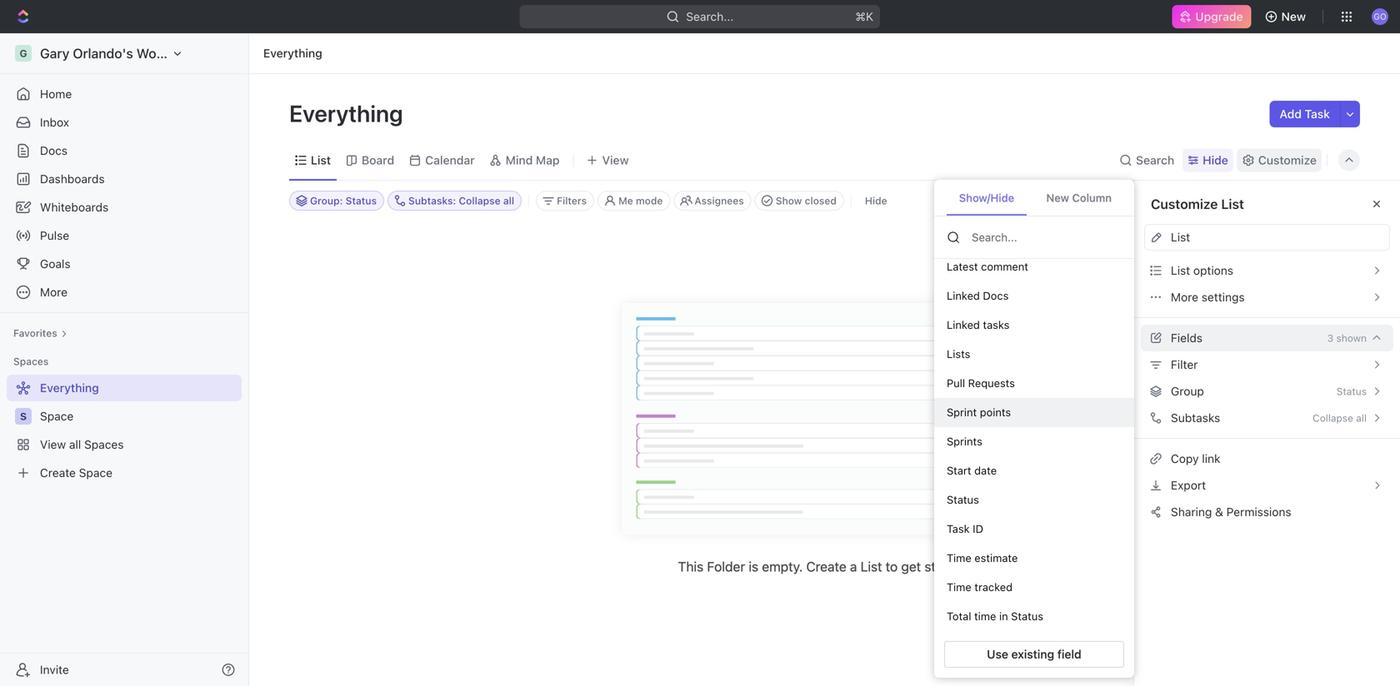 Task type: vqa. For each thing, say whether or not it's contained in the screenshot.
send
no



Task type: describe. For each thing, give the bounding box(es) containing it.
list options
[[1171, 264, 1234, 278]]

sprint points
[[947, 407, 1011, 419]]

new for new
[[1282, 10, 1306, 23]]

0 horizontal spatial task
[[947, 523, 970, 536]]

add task
[[1280, 107, 1330, 121]]

in
[[999, 611, 1008, 623]]

id
[[973, 523, 984, 536]]

mind map
[[506, 153, 560, 167]]

collapse all
[[1313, 413, 1367, 424]]

date
[[975, 465, 997, 477]]

filter
[[1171, 358, 1198, 372]]

sidebar navigation
[[0, 33, 253, 687]]

create inside tree
[[40, 466, 76, 480]]

total time in status
[[947, 611, 1044, 623]]

start date
[[947, 465, 997, 477]]

requests
[[968, 377, 1015, 390]]

list down customize list
[[1171, 230, 1190, 244]]

me mode
[[619, 195, 663, 207]]

hide button
[[1183, 149, 1234, 172]]

tab list containing show/hide
[[934, 180, 1134, 217]]

show closed
[[776, 195, 837, 207]]

show/hide button
[[947, 182, 1027, 216]]

calendar
[[425, 153, 475, 167]]

customize list
[[1151, 196, 1244, 212]]

more for more settings
[[1171, 290, 1199, 304]]

empty.
[[762, 559, 803, 575]]

add task button
[[1270, 101, 1340, 128]]

link
[[1202, 452, 1221, 466]]

show
[[776, 195, 802, 207]]

this folder is empty. create a list to get started.
[[678, 559, 971, 575]]

list up group: at left
[[311, 153, 331, 167]]

new column
[[1047, 192, 1112, 204]]

folder
[[707, 559, 745, 575]]

group:
[[310, 195, 343, 207]]

gary orlando's workspace
[[40, 45, 206, 61]]

sharing
[[1171, 506, 1212, 519]]

time estimate
[[947, 552, 1018, 565]]

start
[[947, 465, 972, 477]]

linked for linked docs
[[947, 290, 980, 302]]

0 vertical spatial spaces
[[13, 356, 49, 368]]

export button
[[1144, 473, 1390, 499]]

subtasks: collapse all
[[408, 195, 514, 207]]

lists
[[947, 348, 971, 361]]

assignees button
[[674, 191, 752, 211]]

show closed button
[[755, 191, 844, 211]]

points
[[980, 407, 1011, 419]]

group: status
[[310, 195, 377, 207]]

customize button
[[1237, 149, 1322, 172]]

Search tasks... text field
[[1193, 188, 1360, 213]]

customize for customize
[[1259, 153, 1317, 167]]

column
[[1072, 192, 1112, 204]]

filter button
[[1134, 352, 1400, 378]]

show/hide
[[959, 192, 1015, 204]]

favorites button
[[7, 323, 74, 343]]

s
[[20, 411, 27, 423]]

all for collapse all
[[1356, 413, 1367, 424]]

more button
[[7, 279, 242, 306]]

go
[[1374, 11, 1387, 21]]

go button
[[1367, 3, 1394, 30]]

more for more
[[40, 285, 68, 299]]

time for time tracked
[[947, 582, 972, 594]]

pull
[[947, 377, 965, 390]]

mode
[[636, 195, 663, 207]]

3 shown
[[1328, 333, 1367, 344]]

whiteboards
[[40, 200, 109, 214]]

more settings button
[[1144, 284, 1390, 311]]

a
[[850, 559, 857, 575]]

board link
[[358, 149, 394, 172]]

invite
[[40, 664, 69, 677]]

options
[[1194, 264, 1234, 278]]

list inside button
[[1171, 264, 1190, 278]]

mind
[[506, 153, 533, 167]]

started.
[[925, 559, 971, 575]]

hide inside hide button
[[865, 195, 887, 207]]

list options button
[[1144, 258, 1390, 284]]

1 vertical spatial collapse
[[1313, 413, 1354, 424]]

shown
[[1337, 333, 1367, 344]]

comment
[[981, 261, 1029, 273]]

mind map link
[[502, 149, 560, 172]]

calendar link
[[422, 149, 475, 172]]

view all spaces
[[40, 438, 124, 452]]

orlando's
[[73, 45, 133, 61]]

everything for left everything link
[[40, 381, 99, 395]]

home
[[40, 87, 72, 101]]

tracked
[[975, 582, 1013, 594]]

0 vertical spatial space
[[40, 410, 74, 423]]

everything for top everything link
[[263, 46, 322, 60]]

0 horizontal spatial collapse
[[459, 195, 501, 207]]

export button
[[1144, 473, 1390, 499]]

search button
[[1115, 149, 1180, 172]]

all for view all spaces
[[69, 438, 81, 452]]

favorites
[[13, 328, 57, 339]]

to
[[886, 559, 898, 575]]

create space link
[[7, 460, 238, 487]]

more settings
[[1171, 290, 1245, 304]]

me mode button
[[598, 191, 671, 211]]

field
[[1058, 648, 1082, 662]]

g
[[20, 48, 27, 59]]



Task type: locate. For each thing, give the bounding box(es) containing it.
space down view all spaces
[[79, 466, 113, 480]]

1 horizontal spatial view
[[602, 153, 629, 167]]

1 horizontal spatial spaces
[[84, 438, 124, 452]]

1 vertical spatial everything link
[[7, 375, 238, 402]]

time for time estimate
[[947, 552, 972, 565]]

task
[[1305, 107, 1330, 121], [947, 523, 970, 536]]

goals
[[40, 257, 70, 271]]

is
[[749, 559, 759, 575]]

0 vertical spatial new
[[1282, 10, 1306, 23]]

tasks
[[983, 319, 1010, 332]]

Search field
[[970, 230, 1121, 245]]

list link
[[308, 149, 331, 172]]

map
[[536, 153, 560, 167]]

0 horizontal spatial create
[[40, 466, 76, 480]]

2 horizontal spatial all
[[1356, 413, 1367, 424]]

spaces up create space link
[[84, 438, 124, 452]]

group
[[1171, 385, 1204, 398]]

view all spaces link
[[7, 432, 238, 458]]

list
[[311, 153, 331, 167], [1221, 196, 1244, 212], [1171, 230, 1190, 244], [1171, 264, 1190, 278], [861, 559, 882, 575]]

latest comment
[[947, 261, 1029, 273]]

new left column
[[1047, 192, 1069, 204]]

inbox
[[40, 115, 69, 129]]

linked down latest
[[947, 290, 980, 302]]

all
[[503, 195, 514, 207], [1356, 413, 1367, 424], [69, 438, 81, 452]]

0 horizontal spatial all
[[69, 438, 81, 452]]

copy link
[[1171, 452, 1221, 466]]

0 vertical spatial view
[[602, 153, 629, 167]]

1 horizontal spatial new
[[1282, 10, 1306, 23]]

linked up lists
[[947, 319, 980, 332]]

1 vertical spatial all
[[1356, 413, 1367, 424]]

1 vertical spatial customize
[[1151, 196, 1218, 212]]

0 vertical spatial hide
[[1203, 153, 1228, 167]]

new for new column
[[1047, 192, 1069, 204]]

customize inside button
[[1259, 153, 1317, 167]]

customize
[[1259, 153, 1317, 167], [1151, 196, 1218, 212]]

assignees
[[695, 195, 744, 207]]

view up create space
[[40, 438, 66, 452]]

1 vertical spatial spaces
[[84, 438, 124, 452]]

all inside tree
[[69, 438, 81, 452]]

permissions
[[1227, 506, 1292, 519]]

docs
[[40, 144, 68, 158], [983, 290, 1009, 302]]

more inside dropdown button
[[40, 285, 68, 299]]

whiteboards link
[[7, 194, 242, 221]]

view inside sidebar navigation
[[40, 438, 66, 452]]

gary
[[40, 45, 69, 61]]

hide inside hide dropdown button
[[1203, 153, 1228, 167]]

use existing field button
[[944, 642, 1124, 669]]

view for view all spaces
[[40, 438, 66, 452]]

pulse
[[40, 229, 69, 243]]

1 vertical spatial hide
[[865, 195, 887, 207]]

settings
[[1202, 290, 1245, 304]]

new right "upgrade"
[[1282, 10, 1306, 23]]

sprint
[[947, 407, 977, 419]]

linked
[[947, 290, 980, 302], [947, 319, 980, 332]]

0 vertical spatial everything
[[263, 46, 322, 60]]

view inside button
[[602, 153, 629, 167]]

total
[[947, 611, 971, 623]]

collapse up copy link button
[[1313, 413, 1354, 424]]

1 horizontal spatial space
[[79, 466, 113, 480]]

spaces inside tree
[[84, 438, 124, 452]]

1 time from the top
[[947, 552, 972, 565]]

0 horizontal spatial everything link
[[7, 375, 238, 402]]

spaces down the favorites
[[13, 356, 49, 368]]

1 vertical spatial linked
[[947, 319, 980, 332]]

all down the shown
[[1356, 413, 1367, 424]]

2 vertical spatial everything
[[40, 381, 99, 395]]

time
[[974, 611, 996, 623]]

new column button
[[1037, 182, 1122, 216]]

view for view
[[602, 153, 629, 167]]

task right add
[[1305, 107, 1330, 121]]

docs inside sidebar navigation
[[40, 144, 68, 158]]

1 linked from the top
[[947, 290, 980, 302]]

1 horizontal spatial everything link
[[259, 43, 327, 63]]

0 horizontal spatial more
[[40, 285, 68, 299]]

0 horizontal spatial hide
[[865, 195, 887, 207]]

0 horizontal spatial spaces
[[13, 356, 49, 368]]

1 vertical spatial space
[[79, 466, 113, 480]]

tree inside sidebar navigation
[[7, 375, 242, 487]]

get
[[901, 559, 921, 575]]

goals link
[[7, 251, 242, 278]]

0 vertical spatial create
[[40, 466, 76, 480]]

this
[[678, 559, 704, 575]]

task inside button
[[1305, 107, 1330, 121]]

more inside button
[[1171, 290, 1199, 304]]

customize up search tasks... text box
[[1259, 153, 1317, 167]]

closed
[[805, 195, 837, 207]]

2 time from the top
[[947, 582, 972, 594]]

2 linked from the top
[[947, 319, 980, 332]]

1 horizontal spatial docs
[[983, 290, 1009, 302]]

status right in
[[1011, 611, 1044, 623]]

linked docs
[[947, 290, 1009, 302]]

more down "goals"
[[40, 285, 68, 299]]

0 vertical spatial all
[[503, 195, 514, 207]]

linked for linked tasks
[[947, 319, 980, 332]]

view
[[602, 153, 629, 167], [40, 438, 66, 452]]

use existing field
[[987, 648, 1082, 662]]

pull requests
[[947, 377, 1015, 390]]

subtasks
[[1171, 411, 1221, 425]]

create left 'a'
[[806, 559, 847, 575]]

1 vertical spatial new
[[1047, 192, 1069, 204]]

docs down "inbox"
[[40, 144, 68, 158]]

filters button
[[536, 191, 594, 211]]

everything inside tree
[[40, 381, 99, 395]]

upgrade link
[[1172, 5, 1252, 28]]

docs up tasks
[[983, 290, 1009, 302]]

status up collapse all
[[1337, 386, 1367, 398]]

0 vertical spatial docs
[[40, 144, 68, 158]]

1 vertical spatial everything
[[289, 100, 408, 127]]

view up 'me'
[[602, 153, 629, 167]]

upgrade
[[1196, 10, 1243, 23]]

everything
[[263, 46, 322, 60], [289, 100, 408, 127], [40, 381, 99, 395]]

0 vertical spatial time
[[947, 552, 972, 565]]

hide right "closed"
[[865, 195, 887, 207]]

task left id at bottom
[[947, 523, 970, 536]]

docs link
[[7, 138, 242, 164]]

hide up customize list
[[1203, 153, 1228, 167]]

create down view all spaces
[[40, 466, 76, 480]]

view button
[[581, 141, 635, 180]]

all up create space
[[69, 438, 81, 452]]

list left 'options'
[[1171, 264, 1190, 278]]

1 horizontal spatial collapse
[[1313, 413, 1354, 424]]

0 vertical spatial everything link
[[259, 43, 327, 63]]

list right 'a'
[[861, 559, 882, 575]]

status right group: at left
[[346, 195, 377, 207]]

time down task id
[[947, 552, 972, 565]]

linked tasks
[[947, 319, 1010, 332]]

time
[[947, 552, 972, 565], [947, 582, 972, 594]]

create space
[[40, 466, 113, 480]]

0 horizontal spatial view
[[40, 438, 66, 452]]

1 vertical spatial view
[[40, 438, 66, 452]]

1 horizontal spatial all
[[503, 195, 514, 207]]

status up task id
[[947, 494, 979, 507]]

0 vertical spatial linked
[[947, 290, 980, 302]]

space, , element
[[15, 408, 32, 425]]

1 horizontal spatial task
[[1305, 107, 1330, 121]]

use
[[987, 648, 1009, 662]]

0 vertical spatial customize
[[1259, 153, 1317, 167]]

more down the list options
[[1171, 290, 1199, 304]]

new button
[[1258, 3, 1316, 30]]

sharing & permissions
[[1171, 506, 1292, 519]]

customize down hide dropdown button
[[1151, 196, 1218, 212]]

1 horizontal spatial create
[[806, 559, 847, 575]]

inbox link
[[7, 109, 242, 136]]

list down hide dropdown button
[[1221, 196, 1244, 212]]

0 vertical spatial task
[[1305, 107, 1330, 121]]

0 horizontal spatial customize
[[1151, 196, 1218, 212]]

0 vertical spatial collapse
[[459, 195, 501, 207]]

spaces
[[13, 356, 49, 368], [84, 438, 124, 452]]

1 vertical spatial create
[[806, 559, 847, 575]]

space right space, , element
[[40, 410, 74, 423]]

latest
[[947, 261, 978, 273]]

0 horizontal spatial docs
[[40, 144, 68, 158]]

1 horizontal spatial hide
[[1203, 153, 1228, 167]]

0 horizontal spatial space
[[40, 410, 74, 423]]

customize for customize list
[[1151, 196, 1218, 212]]

tab list
[[934, 180, 1134, 217]]

1 vertical spatial docs
[[983, 290, 1009, 302]]

sprints
[[947, 436, 983, 448]]

space link
[[40, 403, 238, 430]]

time down started.
[[947, 582, 972, 594]]

copy
[[1171, 452, 1199, 466]]

export
[[1171, 479, 1206, 493]]

0 horizontal spatial new
[[1047, 192, 1069, 204]]

1 horizontal spatial more
[[1171, 290, 1199, 304]]

tree containing everything
[[7, 375, 242, 487]]

gary orlando's workspace, , element
[[15, 45, 32, 62]]

create
[[40, 466, 76, 480], [806, 559, 847, 575]]

collapse right subtasks:
[[459, 195, 501, 207]]

hide button
[[858, 191, 894, 211]]

tree
[[7, 375, 242, 487]]

filter button
[[1144, 352, 1390, 378]]

1 vertical spatial time
[[947, 582, 972, 594]]

board
[[362, 153, 394, 167]]

2 vertical spatial all
[[69, 438, 81, 452]]

dashboards
[[40, 172, 105, 186]]

1 vertical spatial task
[[947, 523, 970, 536]]

all down mind on the top left of page
[[503, 195, 514, 207]]

sharing & permissions button
[[1144, 499, 1390, 526]]

1 horizontal spatial customize
[[1259, 153, 1317, 167]]



